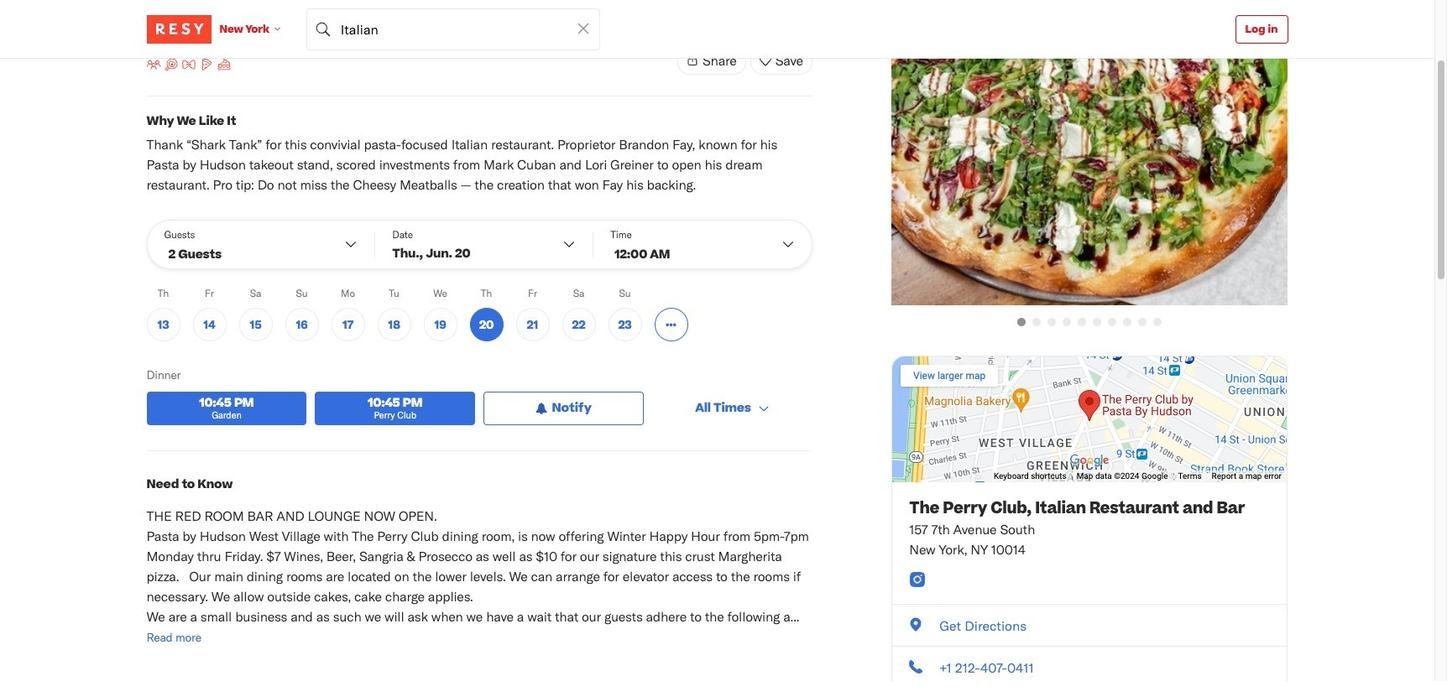 Task type: vqa. For each thing, say whether or not it's contained in the screenshot.
field
yes



Task type: describe. For each thing, give the bounding box(es) containing it.
4.1 out of 5 stars image
[[147, 15, 171, 32]]

Search restaurants, cuisines, etc. text field
[[306, 8, 600, 50]]



Task type: locate. For each thing, give the bounding box(es) containing it.
None field
[[306, 8, 600, 50]]

clear search image
[[576, 21, 591, 36]]



